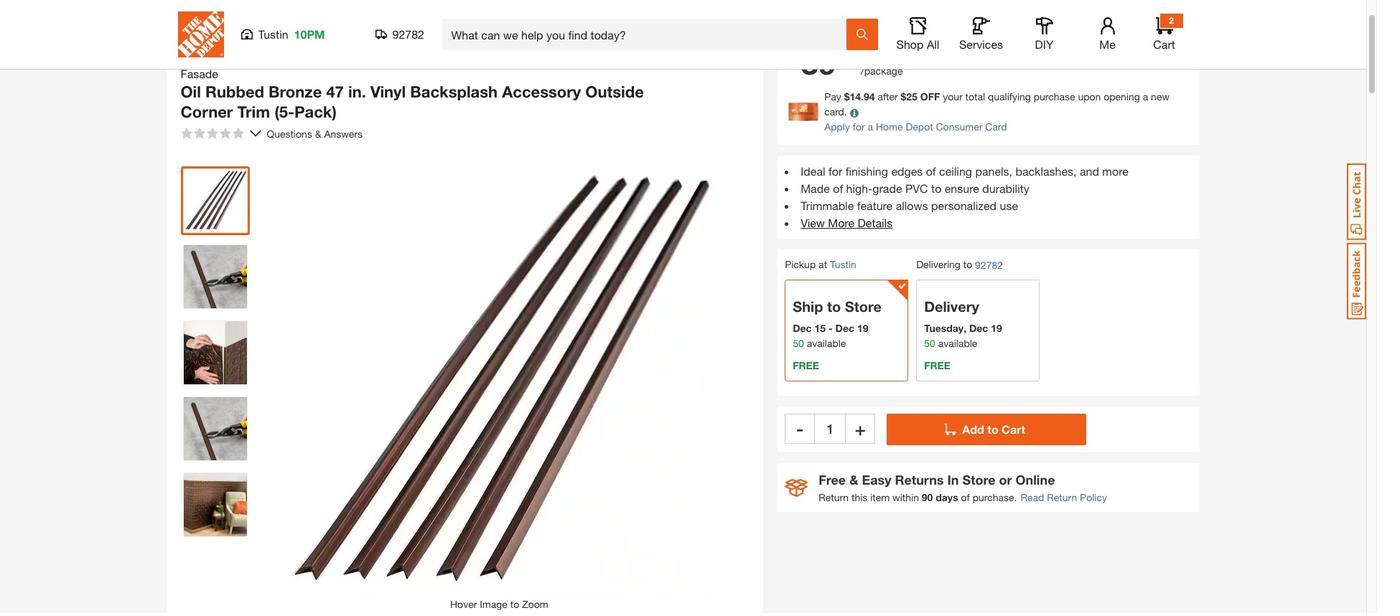 Task type: vqa. For each thing, say whether or not it's contained in the screenshot.
Bronze
yes



Task type: describe. For each thing, give the bounding box(es) containing it.
outside
[[585, 83, 644, 101]]

shop
[[897, 37, 924, 51]]

2 return from the left
[[1047, 492, 1077, 504]]

returns
[[895, 473, 944, 488]]

services
[[959, 37, 1003, 51]]

all
[[927, 37, 940, 51]]

1 horizontal spatial of
[[926, 165, 936, 178]]

feedback link image
[[1347, 243, 1366, 320]]

pay
[[824, 91, 841, 103]]

total
[[965, 91, 985, 103]]

qualifying
[[988, 91, 1031, 103]]

apply for a home depot consumer card
[[824, 121, 1007, 133]]

delivery tuesday, dec 19 50 available
[[924, 299, 1002, 350]]

1 horizontal spatial home
[[876, 121, 903, 133]]

tustin 10pm
[[258, 27, 325, 41]]

pickup
[[785, 259, 816, 271]]

services button
[[958, 17, 1004, 52]]

delivering to 92782
[[916, 259, 1003, 272]]

ideal for finishing edges of ceiling panels, backlashes, and more made of high-grade pvc to ensure durability trimmable feature allows personalized use view more details
[[801, 165, 1129, 230]]

delivery
[[924, 299, 979, 315]]

made
[[801, 182, 830, 196]]

info image
[[850, 109, 859, 118]]

this
[[852, 492, 868, 504]]

fasade
[[181, 67, 218, 80]]

50 inside ship to store dec 15 - dec 19 50 available
[[793, 338, 804, 350]]

after
[[878, 91, 898, 103]]

47
[[326, 83, 344, 101]]

0 vertical spatial tustin
[[258, 27, 288, 41]]

& for answers
[[315, 127, 321, 140]]

home link
[[173, 5, 204, 19]]

read
[[1021, 492, 1044, 504]]

bronze
[[269, 83, 322, 101]]

shop all
[[897, 37, 940, 51]]

oil rubbed bronze fasade tile trim 14726 e1.1 image
[[183, 246, 247, 309]]

image
[[480, 599, 508, 611]]

1 dec from the left
[[793, 323, 812, 335]]

item
[[870, 492, 890, 504]]

2
[[1169, 15, 1174, 26]]

1 return from the left
[[819, 492, 849, 504]]

in.
[[348, 83, 366, 101]]

to for store
[[827, 299, 841, 315]]

92782 link
[[975, 258, 1003, 273]]

pickup at tustin
[[785, 259, 857, 271]]

0 stars image
[[181, 128, 244, 139]]

ceiling
[[939, 165, 972, 178]]

available inside ship to store dec 15 - dec 19 50 available
[[807, 338, 846, 350]]

vinyl
[[370, 83, 406, 101]]

or
[[999, 473, 1012, 488]]

depot
[[906, 121, 933, 133]]

purchase.
[[973, 492, 1017, 504]]

zoom
[[522, 599, 548, 611]]

questions & answers link
[[267, 126, 365, 141]]

to left zoom
[[510, 599, 519, 611]]

the home depot logo image
[[178, 11, 224, 57]]

+
[[855, 420, 866, 440]]

1 horizontal spatial $
[[844, 91, 850, 103]]

to for 92782
[[963, 259, 972, 271]]

oil rubbed bronze fasade tile trim 14726 66.2 image
[[183, 322, 247, 385]]

policy
[[1080, 492, 1107, 504]]

pack)
[[294, 102, 337, 121]]

flooring
[[219, 5, 261, 19]]

ship to store dec 15 - dec 19 50 available
[[793, 299, 882, 350]]

in
[[948, 473, 959, 488]]

oil rubbed bronze fasade tile trim 14726 77.3 image
[[183, 398, 247, 461]]

19 inside delivery tuesday, dec 19 50 available
[[991, 323, 1002, 335]]

upon
[[1078, 91, 1101, 103]]

me button
[[1085, 17, 1131, 52]]

dec inside delivery tuesday, dec 19 50 available
[[969, 323, 988, 335]]

What can we help you find today? search field
[[451, 19, 846, 50]]

available inside delivery tuesday, dec 19 50 available
[[938, 338, 978, 350]]

home / flooring
[[173, 5, 261, 19]]

panels,
[[975, 165, 1012, 178]]

view
[[801, 216, 825, 230]]

92782 inside the delivering to 92782
[[975, 259, 1003, 272]]

0 vertical spatial cart
[[1153, 37, 1175, 51]]

days
[[936, 492, 958, 504]]

25
[[906, 91, 918, 103]]

more
[[1102, 165, 1129, 178]]

/
[[210, 6, 213, 19]]

your
[[943, 91, 963, 103]]

view more details link
[[801, 216, 893, 230]]

corner
[[181, 102, 233, 121]]

+ button
[[845, 415, 875, 445]]

at
[[819, 259, 827, 271]]

& for easy
[[850, 473, 858, 488]]

oil
[[181, 83, 201, 101]]

ship
[[793, 299, 823, 315]]

ensure
[[945, 182, 979, 196]]

oil rubbed bronze fasade tile trim 14726 31.4 image
[[183, 474, 247, 537]]

0 vertical spatial home
[[173, 5, 204, 19]]

flooring link
[[219, 5, 261, 19]]

card.
[[824, 106, 847, 118]]

opening
[[1104, 91, 1140, 103]]

free for to
[[793, 360, 819, 372]]



Task type: locate. For each thing, give the bounding box(es) containing it.
- inside button
[[797, 420, 803, 440]]

available
[[807, 338, 846, 350], [938, 338, 978, 350]]

1 vertical spatial -
[[797, 420, 803, 440]]

1 vertical spatial cart
[[1002, 423, 1025, 437]]

1 horizontal spatial available
[[938, 338, 978, 350]]

0 horizontal spatial of
[[833, 182, 843, 196]]

add to cart
[[962, 423, 1025, 437]]

to right ship
[[827, 299, 841, 315]]

-
[[829, 323, 833, 335], [797, 420, 803, 440]]

1 horizontal spatial 19
[[991, 323, 1002, 335]]

trimmable
[[801, 199, 854, 213]]

1008192382
[[1139, 4, 1187, 15]]

more
[[828, 216, 855, 230]]

50 inside delivery tuesday, dec 19 50 available
[[924, 338, 935, 350]]

0 vertical spatial a
[[1143, 91, 1148, 103]]

0 horizontal spatial &
[[315, 127, 321, 140]]

dec right 15
[[836, 323, 855, 335]]

1 horizontal spatial -
[[829, 323, 833, 335]]

edges
[[891, 165, 923, 178]]

1 vertical spatial tustin
[[830, 259, 857, 271]]

online
[[1016, 473, 1055, 488]]

50 down ship
[[793, 338, 804, 350]]

to right pvc
[[931, 182, 942, 196]]

store up purchase.
[[963, 473, 996, 488]]

of right days
[[961, 492, 970, 504]]

hover image to zoom
[[450, 599, 548, 611]]

$
[[790, 50, 800, 70], [844, 91, 850, 103], [901, 91, 906, 103]]

durability
[[982, 182, 1030, 196]]

to
[[931, 182, 942, 196], [963, 259, 972, 271], [827, 299, 841, 315], [988, 423, 999, 437], [510, 599, 519, 611]]

/package
[[861, 65, 903, 77]]

a inside your total qualifying purchase upon opening a new card.
[[1143, 91, 1148, 103]]

39
[[801, 44, 836, 82]]

1 horizontal spatial store
[[963, 473, 996, 488]]

1 vertical spatial home
[[876, 121, 903, 133]]

purchase
[[1034, 91, 1075, 103]]

a down 14.94
[[868, 121, 873, 133]]

1 horizontal spatial cart
[[1153, 37, 1175, 51]]

fasade link
[[181, 65, 224, 83]]

apply for a home depot consumer card link
[[824, 121, 1007, 133]]

cart inside button
[[1002, 423, 1025, 437]]

92782 button
[[375, 27, 425, 42]]

allows
[[896, 199, 928, 213]]

90
[[922, 492, 933, 504]]

1 vertical spatial a
[[868, 121, 873, 133]]

questions
[[267, 127, 312, 140]]

free
[[793, 360, 819, 372], [924, 360, 951, 372]]

50 down tuesday,
[[924, 338, 935, 350]]

0 horizontal spatial a
[[868, 121, 873, 133]]

grade
[[873, 182, 902, 196]]

2 vertical spatial of
[[961, 492, 970, 504]]

easy
[[862, 473, 891, 488]]

19 inside ship to store dec 15 - dec 19 50 available
[[857, 323, 868, 335]]

0 horizontal spatial -
[[797, 420, 803, 440]]

to inside the delivering to 92782
[[963, 259, 972, 271]]

feature
[[857, 199, 893, 213]]

to inside ideal for finishing edges of ceiling panels, backlashes, and more made of high-grade pvc to ensure durability trimmable feature allows personalized use view more details
[[931, 182, 942, 196]]

for for finishing
[[829, 165, 842, 178]]

$ 39 94 /package
[[790, 44, 903, 82]]

hover
[[450, 599, 477, 611]]

0 horizontal spatial dec
[[793, 323, 812, 335]]

me
[[1100, 37, 1116, 51]]

1 horizontal spatial &
[[850, 473, 858, 488]]

hover image to zoom button
[[284, 167, 715, 613]]

free & easy returns in store or online return this item within 90 days of purchase. read return policy
[[819, 473, 1107, 504]]

& up this
[[850, 473, 858, 488]]

of inside free & easy returns in store or online return this item within 90 days of purchase. read return policy
[[961, 492, 970, 504]]

add
[[962, 423, 984, 437]]

19 right 15
[[857, 323, 868, 335]]

ideal
[[801, 165, 825, 178]]

for right ideal
[[829, 165, 842, 178]]

$ right pay
[[844, 91, 850, 103]]

& down pack)
[[315, 127, 321, 140]]

free for tuesday,
[[924, 360, 951, 372]]

1 vertical spatial 92782
[[975, 259, 1003, 272]]

0 horizontal spatial free
[[793, 360, 819, 372]]

- inside ship to store dec 15 - dec 19 50 available
[[829, 323, 833, 335]]

0 vertical spatial of
[[926, 165, 936, 178]]

apply now image
[[789, 102, 824, 121]]

home left depot
[[876, 121, 903, 133]]

19 right tuesday,
[[991, 323, 1002, 335]]

personalized
[[931, 199, 997, 213]]

store inside free & easy returns in store or online return this item within 90 days of purchase. read return policy
[[963, 473, 996, 488]]

2 50 from the left
[[924, 338, 935, 350]]

2 free from the left
[[924, 360, 951, 372]]

of up pvc
[[926, 165, 936, 178]]

& inside 'questions & answers' link
[[315, 127, 321, 140]]

1 horizontal spatial dec
[[836, 323, 855, 335]]

2 available from the left
[[938, 338, 978, 350]]

1 vertical spatial for
[[829, 165, 842, 178]]

2 dec from the left
[[836, 323, 855, 335]]

1 vertical spatial of
[[833, 182, 843, 196]]

2 horizontal spatial of
[[961, 492, 970, 504]]

to right add at the right bottom
[[988, 423, 999, 437]]

1 horizontal spatial 50
[[924, 338, 935, 350]]

tustin
[[258, 27, 288, 41], [830, 259, 857, 271]]

icon image
[[785, 480, 808, 497]]

to inside ship to store dec 15 - dec 19 50 available
[[827, 299, 841, 315]]

0 vertical spatial 92782
[[392, 27, 424, 41]]

1 horizontal spatial 92782
[[975, 259, 1003, 272]]

0 horizontal spatial tustin
[[258, 27, 288, 41]]

for inside ideal for finishing edges of ceiling panels, backlashes, and more made of high-grade pvc to ensure durability trimmable feature allows personalized use view more details
[[829, 165, 842, 178]]

0 horizontal spatial store
[[845, 299, 882, 315]]

card
[[985, 121, 1007, 133]]

1 50 from the left
[[793, 338, 804, 350]]

2 horizontal spatial dec
[[969, 323, 988, 335]]

1 horizontal spatial tustin
[[830, 259, 857, 271]]

0 horizontal spatial home
[[173, 5, 204, 19]]

home left /
[[173, 5, 204, 19]]

- up icon
[[797, 420, 803, 440]]

finishing
[[846, 165, 888, 178]]

read return policy link
[[1021, 491, 1107, 506]]

0 vertical spatial -
[[829, 323, 833, 335]]

of
[[926, 165, 936, 178], [833, 182, 843, 196], [961, 492, 970, 504]]

- button
[[785, 415, 815, 445]]

use
[[1000, 199, 1018, 213]]

backlashes,
[[1016, 165, 1077, 178]]

0 horizontal spatial 19
[[857, 323, 868, 335]]

tuesday,
[[924, 323, 967, 335]]

- right 15
[[829, 323, 833, 335]]

tustin button
[[830, 259, 857, 271]]

1 19 from the left
[[857, 323, 868, 335]]

cart down 2
[[1153, 37, 1175, 51]]

None field
[[815, 415, 845, 445]]

delivering
[[916, 259, 961, 271]]

return down free
[[819, 492, 849, 504]]

dec right tuesday,
[[969, 323, 988, 335]]

rubbed
[[205, 83, 264, 101]]

94
[[838, 50, 857, 70]]

1 available from the left
[[807, 338, 846, 350]]

$ right after
[[901, 91, 906, 103]]

0 horizontal spatial for
[[829, 165, 842, 178]]

0 vertical spatial store
[[845, 299, 882, 315]]

free down tuesday,
[[924, 360, 951, 372]]

0 horizontal spatial 92782
[[392, 27, 424, 41]]

return right the read
[[1047, 492, 1077, 504]]

within
[[893, 492, 919, 504]]

1 free from the left
[[793, 360, 819, 372]]

store inside ship to store dec 15 - dec 19 50 available
[[845, 299, 882, 315]]

92782 right delivering
[[975, 259, 1003, 272]]

1 horizontal spatial return
[[1047, 492, 1077, 504]]

for for a
[[853, 121, 865, 133]]

3 dec from the left
[[969, 323, 988, 335]]

off
[[920, 91, 940, 103]]

0 vertical spatial for
[[853, 121, 865, 133]]

for down "info" icon
[[853, 121, 865, 133]]

high-
[[846, 182, 873, 196]]

to left 92782 link
[[963, 259, 972, 271]]

0 vertical spatial &
[[315, 127, 321, 140]]

pvc
[[905, 182, 928, 196]]

(5-
[[274, 102, 294, 121]]

$ left 39 at the top
[[790, 50, 800, 70]]

of up trimmable
[[833, 182, 843, 196]]

2 horizontal spatial $
[[901, 91, 906, 103]]

to for cart
[[988, 423, 999, 437]]

diy button
[[1021, 17, 1067, 52]]

92782 up the fasade oil rubbed bronze 47 in. vinyl backsplash accessory outside corner trim (5-pack)
[[392, 27, 424, 41]]

live chat image
[[1347, 164, 1366, 241]]

new
[[1151, 91, 1170, 103]]

answers
[[324, 127, 363, 140]]

14.94
[[850, 91, 875, 103]]

available down 15
[[807, 338, 846, 350]]

1 vertical spatial store
[[963, 473, 996, 488]]

apply
[[824, 121, 850, 133]]

tustin right at
[[830, 259, 857, 271]]

19
[[857, 323, 868, 335], [991, 323, 1002, 335]]

1 vertical spatial &
[[850, 473, 858, 488]]

1 horizontal spatial free
[[924, 360, 951, 372]]

consumer
[[936, 121, 983, 133]]

0 horizontal spatial available
[[807, 338, 846, 350]]

free down 15
[[793, 360, 819, 372]]

store
[[845, 299, 882, 315], [963, 473, 996, 488]]

cart 2
[[1153, 15, 1175, 51]]

shop all button
[[895, 17, 941, 52]]

2 19 from the left
[[991, 323, 1002, 335]]

backsplash
[[410, 83, 498, 101]]

for
[[853, 121, 865, 133], [829, 165, 842, 178]]

store down tustin button
[[845, 299, 882, 315]]

0 horizontal spatial cart
[[1002, 423, 1025, 437]]

1 horizontal spatial a
[[1143, 91, 1148, 103]]

a left new at the right
[[1143, 91, 1148, 103]]

15
[[815, 323, 826, 335]]

available down tuesday,
[[938, 338, 978, 350]]

92782
[[392, 27, 424, 41], [975, 259, 1003, 272]]

92782 inside 92782 button
[[392, 27, 424, 41]]

diy
[[1035, 37, 1054, 51]]

dec left 15
[[793, 323, 812, 335]]

0 horizontal spatial return
[[819, 492, 849, 504]]

& inside free & easy returns in store or online return this item within 90 days of purchase. read return policy
[[850, 473, 858, 488]]

trim
[[237, 102, 270, 121]]

accessory
[[502, 83, 581, 101]]

cart right add at the right bottom
[[1002, 423, 1025, 437]]

1 horizontal spatial for
[[853, 121, 865, 133]]

$ inside $ 39 94 /package
[[790, 50, 800, 70]]

oil rubbed bronze fasade tile trim 14726 64.0 image
[[183, 169, 247, 233]]

tustin left 10pm
[[258, 27, 288, 41]]

&
[[315, 127, 321, 140], [850, 473, 858, 488]]

add to cart button
[[887, 415, 1087, 446]]

0 horizontal spatial 50
[[793, 338, 804, 350]]

fasade oil rubbed bronze 47 in. vinyl backsplash accessory outside corner trim (5-pack)
[[181, 67, 644, 121]]

0 horizontal spatial $
[[790, 50, 800, 70]]

a
[[1143, 91, 1148, 103], [868, 121, 873, 133]]



